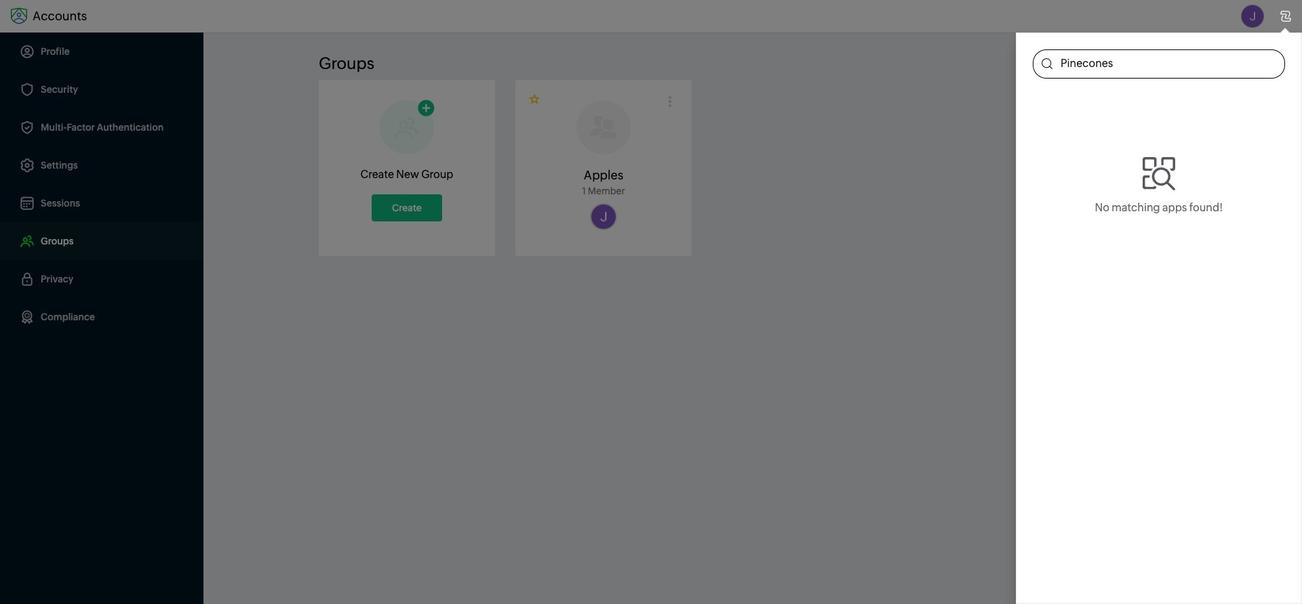 Task type: vqa. For each thing, say whether or not it's contained in the screenshot.
search applications text box
yes



Task type: describe. For each thing, give the bounding box(es) containing it.
no matching apps found image
[[1143, 157, 1175, 191]]



Task type: locate. For each thing, give the bounding box(es) containing it.
makeprimary image
[[529, 94, 541, 106]]

Search Applications text field
[[1052, 50, 1284, 78]]



